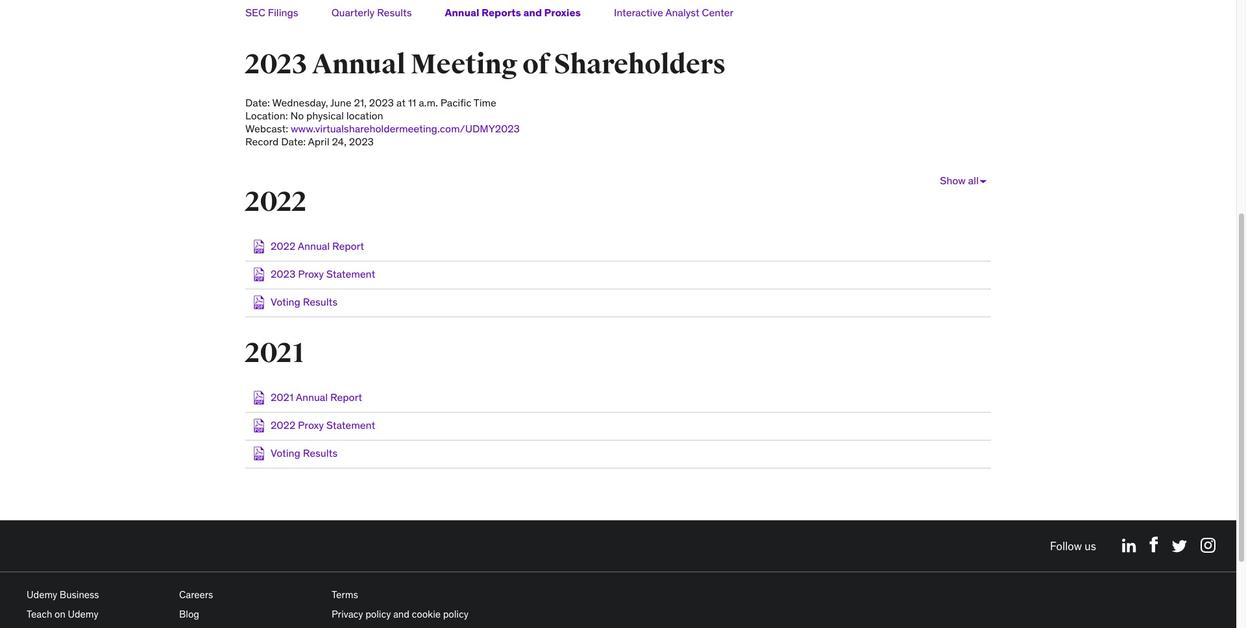 Task type: describe. For each thing, give the bounding box(es) containing it.
webcast:
[[245, 122, 288, 135]]

proxy for 2022
[[298, 267, 324, 280]]

2023 proxy statement link
[[251, 267, 375, 284]]

wednesday,
[[272, 96, 328, 109]]

21,
[[354, 96, 367, 109]]

time
[[474, 96, 497, 109]]

statement for 2021
[[326, 419, 375, 432]]

teach on udemy
[[27, 608, 98, 621]]

voting results for 2022
[[271, 295, 338, 308]]

2022 for 2022 proxy statement
[[271, 419, 296, 432]]

and for proxies
[[524, 6, 542, 19]]

teach on udemy link
[[27, 608, 98, 621]]

annual reports and proxies link
[[435, 0, 591, 25]]

proxies
[[544, 6, 581, 19]]

meeting
[[411, 48, 518, 81]]

2021 for 2021 annual report
[[271, 391, 294, 404]]

interactive analyst center link
[[604, 0, 744, 25]]

udemy business
[[27, 589, 99, 601]]

voting for 2021
[[271, 447, 300, 460]]

2022 for 2022 annual report
[[271, 240, 296, 253]]

annual left 'reports'
[[445, 6, 479, 19]]

show
[[940, 174, 966, 187]]

11
[[408, 96, 416, 109]]

www.virtualshareholdermeeting.com/udmy2023 link
[[291, 122, 520, 135]]

2023 proxy statement
[[271, 267, 375, 280]]

statement for 2022
[[326, 267, 375, 280]]

interactive analyst center
[[614, 6, 734, 19]]

follow us
[[1050, 539, 1097, 553]]

careers
[[179, 589, 213, 601]]

facebook logo image
[[1150, 537, 1159, 553]]

privacy policy and cookie policy link
[[332, 608, 469, 621]]

of
[[523, 48, 549, 81]]

2023 right 24,
[[349, 135, 374, 148]]

privacy
[[332, 608, 363, 621]]

2021 annual report
[[271, 391, 362, 404]]

instagram logo image
[[1201, 538, 1216, 553]]

report for 2022
[[332, 240, 364, 253]]

2022 annual report
[[271, 240, 364, 253]]

april
[[308, 135, 330, 148]]

voting results link for 2022
[[251, 295, 338, 312]]

at
[[397, 96, 406, 109]]

voting results link for 2021
[[251, 446, 338, 463]]

interactive
[[614, 6, 663, 19]]

0 vertical spatial results
[[377, 6, 412, 19]]

2023 annual meeting of shareholders
[[245, 48, 726, 81]]

shareholders
[[554, 48, 726, 81]]

analyst
[[666, 6, 700, 19]]

terms
[[332, 589, 358, 601]]

quarterly results link
[[322, 0, 422, 25]]

2022 proxy statement
[[271, 419, 375, 432]]

24,
[[332, 135, 347, 148]]

a.m.
[[419, 96, 438, 109]]

2 policy from the left
[[443, 608, 469, 621]]

blog
[[179, 608, 199, 621]]

2022 for 2022
[[245, 186, 307, 219]]

quarterly results
[[332, 6, 412, 19]]

date: wednesday, june 21, 2023 at 11 a.m. pacific time location: no physical location webcast: www.virtualshareholdermeeting.com/udmy2023 record date: april 24, 2023
[[245, 96, 520, 148]]



Task type: locate. For each thing, give the bounding box(es) containing it.
1 vertical spatial results
[[303, 295, 338, 308]]

voting results link
[[251, 295, 338, 312], [251, 446, 338, 463]]

and
[[524, 6, 542, 19], [393, 608, 410, 621]]

date: left april
[[281, 135, 306, 148]]

0 vertical spatial statement
[[326, 267, 375, 280]]

2022
[[245, 186, 307, 219], [271, 240, 296, 253], [271, 419, 296, 432]]

voting results down 2023 proxy statement link
[[271, 295, 338, 308]]

cookie
[[412, 608, 441, 621]]

report for 2021
[[330, 391, 362, 404]]

annual up 2022 proxy statement link
[[296, 391, 328, 404]]

voting results down 2022 proxy statement link
[[271, 447, 338, 460]]

filings
[[268, 6, 298, 19]]

0 vertical spatial report
[[332, 240, 364, 253]]

2021 annual report link
[[251, 390, 362, 407]]

2022 down 2021 annual report link
[[271, 419, 296, 432]]

follow
[[1050, 539, 1082, 553]]

0 horizontal spatial udemy
[[27, 589, 57, 601]]

udemy up teach
[[27, 589, 57, 601]]

on
[[55, 608, 65, 621]]

1 vertical spatial proxy
[[298, 419, 324, 432]]

linkedin logo image
[[1123, 539, 1137, 553]]

2021 up 2022 proxy statement link
[[271, 391, 294, 404]]

2 vertical spatial 2022
[[271, 419, 296, 432]]

annual inside 'link'
[[298, 240, 330, 253]]

0 horizontal spatial and
[[393, 608, 410, 621]]

annual
[[445, 6, 479, 19], [312, 48, 406, 81], [298, 240, 330, 253], [296, 391, 328, 404]]

results down 2023 proxy statement link
[[303, 295, 338, 308]]

report inside 'link'
[[332, 240, 364, 253]]

2 voting from the top
[[271, 447, 300, 460]]

annual up 2023 proxy statement link
[[298, 240, 330, 253]]

1 vertical spatial 2021
[[271, 391, 294, 404]]

and for cookie
[[393, 608, 410, 621]]

udemy business link
[[27, 589, 99, 601]]

2021 for 2021
[[245, 337, 304, 370]]

0 horizontal spatial date:
[[245, 96, 270, 109]]

proxy down 2022 annual report 'link'
[[298, 267, 324, 280]]

0 vertical spatial proxy
[[298, 267, 324, 280]]

udemy down business
[[68, 608, 98, 621]]

1 voting results link from the top
[[251, 295, 338, 312]]

blog link
[[179, 608, 199, 621]]

annual for 2021
[[296, 391, 328, 404]]

1 vertical spatial voting results
[[271, 447, 338, 460]]

0 vertical spatial voting results
[[271, 295, 338, 308]]

2023 down 2022 annual report 'link'
[[271, 267, 296, 280]]

1 vertical spatial date:
[[281, 135, 306, 148]]

no
[[290, 109, 304, 122]]

1 vertical spatial voting
[[271, 447, 300, 460]]

annual reports and proxies
[[445, 6, 581, 19]]

show all
[[940, 174, 979, 187]]

us
[[1085, 539, 1097, 553]]

sec filings link
[[245, 0, 308, 25]]

report up 2022 proxy statement
[[330, 391, 362, 404]]

1 horizontal spatial udemy
[[68, 608, 98, 621]]

all
[[969, 174, 979, 187]]

1 statement from the top
[[326, 267, 375, 280]]

show all link
[[245, 174, 991, 187]]

2022 up 2022 annual report 'link'
[[245, 186, 307, 219]]

and left cookie
[[393, 608, 410, 621]]

voting down 2023 proxy statement link
[[271, 295, 300, 308]]

report up 2023 proxy statement at the left top of page
[[332, 240, 364, 253]]

quarterly
[[332, 6, 375, 19]]

sec filings
[[245, 6, 298, 19]]

1 vertical spatial 2022
[[271, 240, 296, 253]]

date: up webcast: at the top of page
[[245, 96, 270, 109]]

results for 2022
[[303, 295, 338, 308]]

privacy policy and cookie policy
[[332, 608, 469, 621]]

1 horizontal spatial policy
[[443, 608, 469, 621]]

1 vertical spatial statement
[[326, 419, 375, 432]]

2 vertical spatial results
[[303, 447, 338, 460]]

0 vertical spatial 2021
[[245, 337, 304, 370]]

results for 2021
[[303, 447, 338, 460]]

location
[[346, 109, 383, 122]]

2022 proxy statement link
[[251, 418, 375, 435]]

2 voting results from the top
[[271, 447, 338, 460]]

statement down the 2022 annual report
[[326, 267, 375, 280]]

proxy for 2021
[[298, 419, 324, 432]]

1 vertical spatial udemy
[[68, 608, 98, 621]]

physical
[[306, 109, 344, 122]]

follow us navigation
[[0, 521, 1237, 573]]

2022 annual report link
[[251, 239, 364, 256]]

2 voting results link from the top
[[251, 446, 338, 463]]

annual up the 21,
[[312, 48, 406, 81]]

annual for 2023
[[312, 48, 406, 81]]

careers link
[[179, 589, 213, 601]]

report
[[332, 240, 364, 253], [330, 391, 362, 404]]

and left proxies in the left of the page
[[524, 6, 542, 19]]

www.virtualshareholdermeeting.com/udmy2023
[[291, 122, 520, 135]]

results
[[377, 6, 412, 19], [303, 295, 338, 308], [303, 447, 338, 460]]

voting results link down 2023 proxy statement link
[[251, 295, 338, 312]]

center
[[702, 6, 734, 19]]

results down 2022 proxy statement link
[[303, 447, 338, 460]]

0 vertical spatial udemy
[[27, 589, 57, 601]]

business
[[60, 589, 99, 601]]

date:
[[245, 96, 270, 109], [281, 135, 306, 148]]

1 horizontal spatial date:
[[281, 135, 306, 148]]

2021 up 2021 annual report link
[[245, 337, 304, 370]]

2023 left at
[[369, 96, 394, 109]]

sec
[[245, 6, 265, 19]]

results right quarterly
[[377, 6, 412, 19]]

0 vertical spatial voting results link
[[251, 295, 338, 312]]

voting results for 2021
[[271, 447, 338, 460]]

1 proxy from the top
[[298, 267, 324, 280]]

june
[[330, 96, 352, 109]]

policy
[[366, 608, 391, 621], [443, 608, 469, 621]]

0 vertical spatial 2022
[[245, 186, 307, 219]]

1 voting results from the top
[[271, 295, 338, 308]]

statement down 2021 annual report
[[326, 419, 375, 432]]

1 vertical spatial voting results link
[[251, 446, 338, 463]]

twitter logo image
[[1172, 540, 1188, 553]]

location:
[[245, 109, 288, 122]]

and inside annual reports and proxies link
[[524, 6, 542, 19]]

1 horizontal spatial and
[[524, 6, 542, 19]]

2023 up wednesday,
[[245, 48, 307, 81]]

voting down 2022 proxy statement link
[[271, 447, 300, 460]]

pacific
[[441, 96, 472, 109]]

statement inside 2023 proxy statement link
[[326, 267, 375, 280]]

0 vertical spatial and
[[524, 6, 542, 19]]

statement
[[326, 267, 375, 280], [326, 419, 375, 432]]

0 vertical spatial date:
[[245, 96, 270, 109]]

1 voting from the top
[[271, 295, 300, 308]]

2022 inside 'link'
[[271, 240, 296, 253]]

2022 up 2023 proxy statement link
[[271, 240, 296, 253]]

voting results
[[271, 295, 338, 308], [271, 447, 338, 460]]

2 statement from the top
[[326, 419, 375, 432]]

2021
[[245, 337, 304, 370], [271, 391, 294, 404]]

1 vertical spatial and
[[393, 608, 410, 621]]

1 vertical spatial report
[[330, 391, 362, 404]]

udemy
[[27, 589, 57, 601], [68, 608, 98, 621]]

proxy
[[298, 267, 324, 280], [298, 419, 324, 432]]

1 policy from the left
[[366, 608, 391, 621]]

proxy down 2021 annual report link
[[298, 419, 324, 432]]

annual for 2022
[[298, 240, 330, 253]]

2 proxy from the top
[[298, 419, 324, 432]]

voting for 2022
[[271, 295, 300, 308]]

policy right cookie
[[443, 608, 469, 621]]

2023
[[245, 48, 307, 81], [369, 96, 394, 109], [349, 135, 374, 148], [271, 267, 296, 280]]

terms link
[[332, 589, 358, 601]]

reports
[[482, 6, 521, 19]]

record
[[245, 135, 279, 148]]

policy right privacy
[[366, 608, 391, 621]]

voting results link down 2022 proxy statement link
[[251, 446, 338, 463]]

0 vertical spatial voting
[[271, 295, 300, 308]]

0 horizontal spatial policy
[[366, 608, 391, 621]]

voting
[[271, 295, 300, 308], [271, 447, 300, 460]]

statement inside 2022 proxy statement link
[[326, 419, 375, 432]]

teach
[[27, 608, 52, 621]]



Task type: vqa. For each thing, say whether or not it's contained in the screenshot.
the to the top
no



